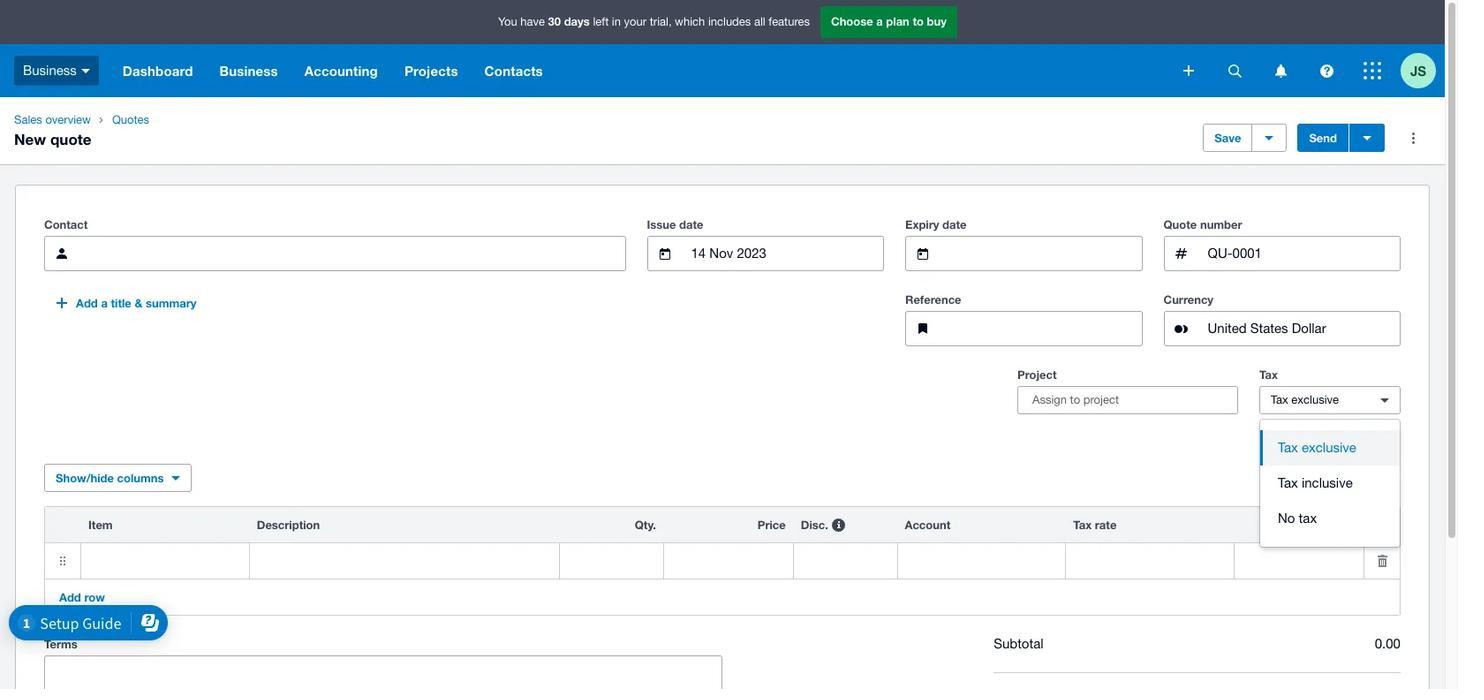 Task type: locate. For each thing, give the bounding box(es) containing it.
svg image
[[1364, 62, 1382, 80], [1228, 64, 1242, 77], [1275, 64, 1287, 77]]

currency
[[1164, 292, 1214, 307]]

new quote
[[14, 130, 91, 148]]

item
[[88, 518, 113, 532]]

tax exclusive inside button
[[1278, 440, 1357, 455]]

exclusive inside tax exclusive button
[[1302, 440, 1357, 455]]

business
[[23, 63, 77, 78], [220, 63, 278, 79]]

exclusive up the 'inclusive'
[[1302, 440, 1357, 455]]

js button
[[1401, 44, 1445, 97]]

1 horizontal spatial a
[[877, 14, 883, 28]]

sales
[[14, 113, 42, 126]]

banner
[[0, 0, 1445, 97]]

quote
[[1164, 217, 1197, 231]]

tax left the rate
[[1074, 518, 1092, 532]]

a inside button
[[101, 296, 108, 310]]

tax rate
[[1074, 518, 1117, 532]]

date for expiry date
[[943, 217, 967, 231]]

plan
[[886, 14, 910, 28]]

tax inside button
[[1278, 440, 1299, 455]]

tax exclusive up the tax inclusive
[[1278, 440, 1357, 455]]

Price field
[[664, 543, 793, 579]]

send
[[1310, 131, 1338, 145]]

disc.
[[801, 518, 829, 532]]

exclusive
[[1292, 393, 1339, 406], [1302, 440, 1357, 455]]

tax inside button
[[1278, 475, 1299, 490]]

no tax
[[1278, 511, 1317, 526]]

add inside "button"
[[59, 590, 81, 604]]

list box containing tax exclusive
[[1261, 420, 1400, 547]]

a left title
[[101, 296, 108, 310]]

Project field
[[1019, 385, 1238, 415]]

trial,
[[650, 15, 672, 28]]

tax up tax exclusive button
[[1271, 393, 1289, 406]]

tax up no
[[1278, 475, 1299, 490]]

exclusive for tax exclusive button
[[1302, 440, 1357, 455]]

1 horizontal spatial date
[[943, 217, 967, 231]]

1 date from the left
[[679, 217, 704, 231]]

Disc. field
[[794, 543, 897, 579]]

issue date
[[647, 217, 704, 231]]

exclusive up tax exclusive button
[[1292, 393, 1339, 406]]

add for add row
[[59, 590, 81, 604]]

show/hide
[[56, 471, 114, 485]]

1 horizontal spatial business
[[220, 63, 278, 79]]

in
[[612, 15, 621, 28]]

a
[[877, 14, 883, 28], [101, 296, 108, 310]]

dashboard link
[[109, 44, 206, 97]]

add left row
[[59, 590, 81, 604]]

add row button
[[49, 583, 116, 611]]

date for issue date
[[679, 217, 704, 231]]

date
[[679, 217, 704, 231], [943, 217, 967, 231]]

send button
[[1298, 124, 1349, 152]]

tax inside popup button
[[1271, 393, 1289, 406]]

Issue date field
[[690, 237, 883, 270]]

0 horizontal spatial svg image
[[1228, 64, 1242, 77]]

sales overview link
[[7, 111, 98, 129]]

1 vertical spatial add
[[59, 590, 81, 604]]

tax for tax inclusive button
[[1278, 475, 1299, 490]]

tax exclusive for tax exclusive button
[[1278, 440, 1357, 455]]

tax exclusive button
[[1260, 386, 1401, 414]]

1 vertical spatial a
[[101, 296, 108, 310]]

30
[[548, 14, 561, 28]]

add a title & summary button
[[44, 289, 207, 317]]

exclusive inside tax exclusive popup button
[[1292, 393, 1339, 406]]

contacts button
[[471, 44, 556, 97]]

Reference text field
[[948, 312, 1142, 345]]

tax exclusive
[[1271, 393, 1339, 406], [1278, 440, 1357, 455]]

Amount field
[[1235, 543, 1364, 579]]

0 vertical spatial a
[[877, 14, 883, 28]]

tax exclusive inside popup button
[[1271, 393, 1339, 406]]

0 horizontal spatial a
[[101, 296, 108, 310]]

new
[[14, 130, 46, 148]]

0 vertical spatial tax exclusive
[[1271, 393, 1339, 406]]

0 vertical spatial exclusive
[[1292, 393, 1339, 406]]

columns
[[117, 471, 164, 485]]

price
[[758, 518, 786, 532]]

add left title
[[76, 296, 98, 310]]

Contact field
[[87, 237, 625, 270]]

subtotal
[[994, 636, 1044, 651]]

tax
[[1260, 368, 1278, 382], [1271, 393, 1289, 406], [1278, 440, 1299, 455], [1278, 475, 1299, 490], [1074, 518, 1092, 532]]

quotes link
[[105, 111, 156, 129]]

overview
[[45, 113, 91, 126]]

reference
[[906, 292, 962, 307]]

0 horizontal spatial date
[[679, 217, 704, 231]]

expiry date
[[906, 217, 967, 231]]

save button
[[1204, 124, 1253, 152]]

tax inside line items element
[[1074, 518, 1092, 532]]

tax for tax exclusive button
[[1278, 440, 1299, 455]]

tax exclusive up tax exclusive button
[[1271, 393, 1339, 406]]

group
[[1261, 420, 1400, 547]]

1 vertical spatial tax exclusive
[[1278, 440, 1357, 455]]

0 horizontal spatial business button
[[0, 44, 109, 97]]

2 date from the left
[[943, 217, 967, 231]]

row
[[84, 590, 105, 604]]

svg image
[[1320, 64, 1334, 77], [1184, 65, 1194, 76], [81, 69, 90, 73]]

list box
[[1261, 420, 1400, 547]]

1 vertical spatial exclusive
[[1302, 440, 1357, 455]]

0 horizontal spatial svg image
[[81, 69, 90, 73]]

terms
[[44, 637, 78, 651]]

overflow menu image
[[1396, 120, 1431, 155]]

tax exclusive button
[[1261, 430, 1400, 466]]

0 vertical spatial add
[[76, 296, 98, 310]]

a left plan
[[877, 14, 883, 28]]

contact
[[44, 217, 88, 231]]

your
[[624, 15, 647, 28]]

date right issue
[[679, 217, 704, 231]]

tax up the tax inclusive
[[1278, 440, 1299, 455]]

you
[[498, 15, 517, 28]]

business inside navigation
[[220, 63, 278, 79]]

add inside button
[[76, 296, 98, 310]]

tax
[[1299, 511, 1317, 526]]

business button
[[0, 44, 109, 97], [206, 44, 291, 97]]

description
[[257, 518, 320, 532]]

account
[[905, 518, 951, 532]]

navigation
[[109, 44, 1172, 97]]

group containing tax exclusive
[[1261, 420, 1400, 547]]

add
[[76, 296, 98, 310], [59, 590, 81, 604]]

features
[[769, 15, 810, 28]]

summary
[[146, 296, 197, 310]]

which
[[675, 15, 705, 28]]

issue
[[647, 217, 676, 231]]

1 horizontal spatial business button
[[206, 44, 291, 97]]

date right 'expiry'
[[943, 217, 967, 231]]

add row
[[59, 590, 105, 604]]

no
[[1278, 511, 1296, 526]]

expiry
[[906, 217, 940, 231]]



Task type: describe. For each thing, give the bounding box(es) containing it.
amount
[[1314, 518, 1357, 532]]

Quote number text field
[[1206, 237, 1400, 270]]

add for add a title & summary
[[76, 296, 98, 310]]

tax inclusive
[[1278, 475, 1353, 490]]

a for add
[[101, 296, 108, 310]]

Qty. field
[[560, 543, 663, 579]]

rate
[[1095, 518, 1117, 532]]

accounting button
[[291, 44, 391, 97]]

Currency field
[[1206, 312, 1400, 345]]

left
[[593, 15, 609, 28]]

to
[[913, 14, 924, 28]]

choose
[[831, 14, 873, 28]]

have
[[521, 15, 545, 28]]

projects
[[405, 63, 458, 79]]

add a title & summary
[[76, 296, 197, 310]]

svg image inside business popup button
[[81, 69, 90, 73]]

projects button
[[391, 44, 471, 97]]

quote number
[[1164, 217, 1243, 231]]

Description text field
[[250, 543, 559, 579]]

number
[[1201, 217, 1243, 231]]

all
[[754, 15, 766, 28]]

line items element
[[44, 506, 1401, 616]]

choose a plan to buy
[[831, 14, 947, 28]]

qty.
[[635, 518, 656, 532]]

contacts
[[485, 63, 543, 79]]

0 horizontal spatial business
[[23, 63, 77, 78]]

Item field
[[81, 543, 249, 579]]

save
[[1215, 131, 1242, 145]]

dashboard
[[123, 63, 193, 79]]

show/hide columns
[[56, 471, 164, 485]]

title
[[111, 296, 131, 310]]

2 business button from the left
[[206, 44, 291, 97]]

Account field
[[898, 543, 1066, 579]]

you have 30 days left in your trial, which includes all features
[[498, 14, 810, 28]]

Expiry date field
[[948, 237, 1142, 270]]

2 horizontal spatial svg image
[[1364, 62, 1382, 80]]

navigation containing dashboard
[[109, 44, 1172, 97]]

accounting
[[305, 63, 378, 79]]

tax for tax exclusive popup button
[[1271, 393, 1289, 406]]

drag handle image
[[45, 543, 80, 579]]

sales overview
[[14, 113, 91, 126]]

exclusive for tax exclusive popup button
[[1292, 393, 1339, 406]]

no tax button
[[1261, 501, 1400, 536]]

remove row image
[[1365, 543, 1400, 579]]

&
[[135, 296, 143, 310]]

tax exclusive for tax exclusive popup button
[[1271, 393, 1339, 406]]

quote
[[50, 130, 91, 148]]

banner containing js
[[0, 0, 1445, 97]]

includes
[[708, 15, 751, 28]]

inclusive
[[1302, 475, 1353, 490]]

1 horizontal spatial svg image
[[1275, 64, 1287, 77]]

1 business button from the left
[[0, 44, 109, 97]]

0.00
[[1375, 636, 1401, 651]]

2 horizontal spatial svg image
[[1320, 64, 1334, 77]]

show/hide columns button
[[44, 464, 191, 492]]

tax down currency field
[[1260, 368, 1278, 382]]

buy
[[927, 14, 947, 28]]

Tax rate field
[[1067, 543, 1234, 579]]

tax inclusive button
[[1261, 466, 1400, 501]]

days
[[564, 14, 590, 28]]

a for choose
[[877, 14, 883, 28]]

Terms text field
[[45, 656, 722, 689]]

project
[[1018, 368, 1057, 382]]

quotes
[[112, 113, 149, 126]]

1 horizontal spatial svg image
[[1184, 65, 1194, 76]]

js
[[1411, 62, 1427, 78]]



Task type: vqa. For each thing, say whether or not it's contained in the screenshot.
Start with card payments
no



